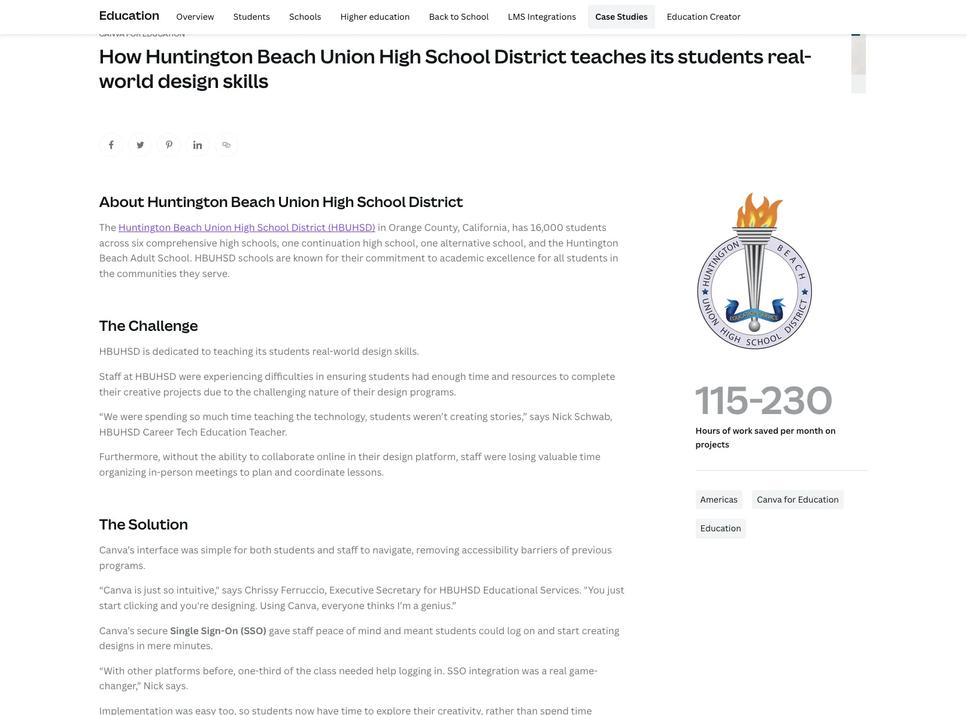 Task type: locate. For each thing, give the bounding box(es) containing it.
1 horizontal spatial school,
[[493, 236, 526, 250]]

one-
[[238, 665, 259, 678]]

2 horizontal spatial union
[[320, 43, 375, 69]]

accessibility
[[462, 544, 519, 557]]

projects inside 'staff at hbuhsd were experiencing difficulties in ensuring students had enough time and resources to complete their creative projects due to the challenging nature of their design programs.'
[[163, 385, 201, 399]]

hbuhsd up genius."
[[439, 584, 481, 597]]

for
[[126, 29, 141, 39]]

the inside furthermore, without the ability to collaborate online in their design platform, staff were losing valuable time organizing in-person meetings to plan and coordinate lessons.
[[201, 451, 216, 464]]

1 vertical spatial high
[[322, 192, 354, 211]]

1 horizontal spatial just
[[607, 584, 624, 597]]

to left 'academic'
[[428, 252, 437, 265]]

1 vertical spatial district
[[409, 192, 463, 211]]

1 vertical spatial start
[[557, 624, 579, 638]]

a inside "with other platforms before, one-third of the class needed help logging in. sso integration was a real game- changer," nick says.
[[542, 665, 547, 678]]

0 horizontal spatial start
[[99, 599, 121, 613]]

0 horizontal spatial high
[[234, 221, 255, 234]]

and down 16,000
[[528, 236, 546, 250]]

students down genius."
[[435, 624, 476, 638]]

canva for education link
[[752, 490, 844, 510]]

projects up spending
[[163, 385, 201, 399]]

to inside canva's interface was simple for both students and staff to navigate, removing accessibility barriers of previous programs.
[[360, 544, 370, 557]]

says inside "we were spending so much time teaching the technology, students weren't creating stories," says nick schwab, hbuhsd career tech education teacher.
[[530, 410, 550, 423]]

2 horizontal spatial staff
[[461, 451, 482, 464]]

0 vertical spatial start
[[99, 599, 121, 613]]

the solution
[[99, 514, 188, 534]]

both
[[250, 544, 272, 557]]

creating
[[450, 410, 488, 423], [582, 624, 620, 638]]

to left navigate,
[[360, 544, 370, 557]]

coordinate
[[294, 466, 345, 479]]

you're
[[180, 599, 209, 613]]

says right stories,"
[[530, 410, 550, 423]]

its right teaches at the right of page
[[650, 43, 674, 69]]

0 horizontal spatial real-
[[312, 345, 333, 358]]

a
[[413, 599, 419, 613], [542, 665, 547, 678]]

1 vertical spatial teaching
[[254, 410, 294, 423]]

lms integrations link
[[501, 5, 583, 29]]

design down skills.
[[377, 385, 408, 399]]

services.
[[540, 584, 582, 597]]

americas
[[700, 494, 738, 505]]

nick inside "we were spending so much time teaching the technology, students weren't creating stories," says nick schwab, hbuhsd career tech education teacher.
[[552, 410, 572, 423]]

the down nature
[[296, 410, 311, 423]]

1 high from the left
[[220, 236, 239, 250]]

0 horizontal spatial one
[[282, 236, 299, 250]]

0 horizontal spatial says
[[222, 584, 242, 597]]

is inside the "canva is just so intuitive," says chrissy ferruccio, executive secretary for hbuhsd educational services. "you just start clicking and you're designing. using canva, everyone thinks i'm a genius."
[[134, 584, 142, 597]]

one down county,
[[421, 236, 438, 250]]

canva's inside canva's interface was simple for both students and staff to navigate, removing accessibility barriers of previous programs.
[[99, 544, 135, 557]]

1 vertical spatial creating
[[582, 624, 620, 638]]

on right month
[[825, 425, 836, 437]]

design down the education
[[158, 68, 219, 94]]

design left skills.
[[362, 345, 392, 358]]

time inside furthermore, without the ability to collaborate online in their design platform, staff were losing valuable time organizing in-person meetings to plan and coordinate lessons.
[[580, 451, 601, 464]]

real
[[549, 665, 567, 678]]

solution
[[128, 514, 188, 534]]

to right the back
[[450, 11, 459, 22]]

union for the huntington beach union high school district (hbuhsd)
[[204, 221, 232, 234]]

1 just from the left
[[144, 584, 161, 597]]

schwab,
[[574, 410, 613, 423]]

were left the losing
[[484, 451, 506, 464]]

0 vertical spatial a
[[413, 599, 419, 613]]

0 vertical spatial teaching
[[213, 345, 253, 358]]

1 canva's from the top
[[99, 544, 135, 557]]

removing
[[416, 544, 459, 557]]

their down the continuation on the left top of page
[[341, 252, 363, 265]]

of right third
[[284, 665, 294, 678]]

a left 'real'
[[542, 665, 547, 678]]

huntington beach union high school district (hbuhsd) link
[[118, 221, 375, 234]]

1 the from the top
[[99, 221, 116, 234]]

education down the much
[[200, 426, 247, 439]]

district for about huntington beach union high school district
[[409, 192, 463, 211]]

navigate,
[[372, 544, 414, 557]]

of inside "with other platforms before, one-third of the class needed help logging in. sso integration was a real game- changer," nick says.
[[284, 665, 294, 678]]

1 vertical spatial a
[[542, 665, 547, 678]]

menu bar containing overview
[[164, 5, 748, 29]]

school, down orange
[[385, 236, 418, 250]]

staff inside gave staff peace of mind and meant students could log on and start creating designs in mere minutes.
[[292, 624, 313, 638]]

creating down "you
[[582, 624, 620, 638]]

students right "both"
[[274, 544, 315, 557]]

was inside canva's interface was simple for both students and staff to navigate, removing accessibility barriers of previous programs.
[[181, 544, 199, 557]]

for right canva
[[784, 494, 796, 505]]

programs. up "canva
[[99, 559, 146, 572]]

were inside furthermore, without the ability to collaborate online in their design platform, staff were losing valuable time organizing in-person meetings to plan and coordinate lessons.
[[484, 451, 506, 464]]

hbuhsd down "we
[[99, 426, 140, 439]]

1 horizontal spatial a
[[542, 665, 547, 678]]

start down "canva
[[99, 599, 121, 613]]

menu bar
[[164, 5, 748, 29]]

0 vertical spatial was
[[181, 544, 199, 557]]

0 horizontal spatial just
[[144, 584, 161, 597]]

in left mere
[[136, 640, 145, 653]]

creator
[[710, 11, 741, 22]]

0 horizontal spatial teaching
[[213, 345, 253, 358]]

sso
[[447, 665, 467, 678]]

teacher.
[[249, 426, 287, 439]]

students down 'creator'
[[678, 43, 764, 69]]

collaborate
[[262, 451, 314, 464]]

about huntington beach union high school district
[[99, 192, 463, 211]]

hbuhsd
[[195, 252, 236, 265], [99, 345, 140, 358], [135, 370, 176, 383], [99, 426, 140, 439], [439, 584, 481, 597]]

mind
[[358, 624, 381, 638]]

school down 'back to school' link
[[425, 43, 490, 69]]

1 vertical spatial nick
[[143, 680, 163, 693]]

0 horizontal spatial school,
[[385, 236, 418, 250]]

2 vertical spatial high
[[234, 221, 255, 234]]

0 horizontal spatial world
[[99, 68, 154, 94]]

1 vertical spatial the
[[99, 316, 125, 335]]

0 vertical spatial on
[[825, 425, 836, 437]]

says up designing.
[[222, 584, 242, 597]]

world down for
[[99, 68, 154, 94]]

1 horizontal spatial its
[[650, 43, 674, 69]]

0 horizontal spatial a
[[413, 599, 419, 613]]

resources
[[511, 370, 557, 383]]

for up genius."
[[423, 584, 437, 597]]

creating right weren't
[[450, 410, 488, 423]]

0 vertical spatial were
[[179, 370, 201, 383]]

1 vertical spatial canva's
[[99, 624, 135, 638]]

1 vertical spatial projects
[[696, 439, 729, 450]]

platform,
[[415, 451, 458, 464]]

0 vertical spatial union
[[320, 43, 375, 69]]

on inside 115-230 hours of work saved per month on projects
[[825, 425, 836, 437]]

1 horizontal spatial is
[[143, 345, 150, 358]]

game-
[[569, 665, 598, 678]]

the for the challenge
[[99, 316, 125, 335]]

1 horizontal spatial union
[[278, 192, 319, 211]]

just
[[144, 584, 161, 597], [607, 584, 624, 597]]

district down "lms integrations" link in the top of the page
[[494, 43, 567, 69]]

2 horizontal spatial high
[[379, 43, 421, 69]]

school
[[461, 11, 489, 22], [425, 43, 490, 69], [357, 192, 406, 211], [257, 221, 289, 234]]

programs. inside canva's interface was simple for both students and staff to navigate, removing accessibility barriers of previous programs.
[[99, 559, 146, 572]]

union up the continuation on the left top of page
[[278, 192, 319, 211]]

education inside menu bar
[[667, 11, 708, 22]]

1 horizontal spatial were
[[179, 370, 201, 383]]

2 school, from the left
[[493, 236, 526, 250]]

one up are
[[282, 236, 299, 250]]

of left mind
[[346, 624, 356, 638]]

projects inside 115-230 hours of work saved per month on projects
[[696, 439, 729, 450]]

design inside 'staff at hbuhsd were experiencing difficulties in ensuring students had enough time and resources to complete their creative projects due to the challenging nature of their design programs.'
[[377, 385, 408, 399]]

using
[[260, 599, 285, 613]]

teaching up experiencing on the bottom of the page
[[213, 345, 253, 358]]

on right the log
[[523, 624, 535, 638]]

teaching
[[213, 345, 253, 358], [254, 410, 294, 423]]

2 horizontal spatial time
[[580, 451, 601, 464]]

2 canva's from the top
[[99, 624, 135, 638]]

schools link
[[282, 5, 328, 29]]

in.
[[434, 665, 445, 678]]

0 vertical spatial so
[[190, 410, 200, 423]]

district up the continuation on the left top of page
[[291, 221, 326, 234]]

1 horizontal spatial one
[[421, 236, 438, 250]]

canva's secure single sign-on (sso)
[[99, 624, 267, 638]]

time inside "we were spending so much time teaching the technology, students weren't creating stories," says nick schwab, hbuhsd career tech education teacher.
[[231, 410, 252, 423]]

0 horizontal spatial so
[[163, 584, 174, 597]]

to down experiencing on the bottom of the page
[[223, 385, 233, 399]]

2 vertical spatial were
[[484, 451, 506, 464]]

start down services.
[[557, 624, 579, 638]]

their up the lessons.
[[358, 451, 380, 464]]

the for the huntington beach union high school district (hbuhsd)
[[99, 221, 116, 234]]

students right 16,000
[[566, 221, 607, 234]]

is up "clicking" at the left
[[134, 584, 142, 597]]

0 horizontal spatial district
[[291, 221, 326, 234]]

2 vertical spatial staff
[[292, 624, 313, 638]]

staff
[[99, 370, 121, 383]]

so inside the "canva is just so intuitive," says chrissy ferruccio, executive secretary for hbuhsd educational services. "you just start clicking and you're designing. using canva, everyone thinks i'm a genius."
[[163, 584, 174, 597]]

1 horizontal spatial programs.
[[410, 385, 456, 399]]

1 horizontal spatial on
[[825, 425, 836, 437]]

0 vertical spatial real-
[[767, 43, 812, 69]]

canva's down the solution
[[99, 544, 135, 557]]

single
[[170, 624, 199, 638]]

0 vertical spatial creating
[[450, 410, 488, 423]]

staff
[[461, 451, 482, 464], [337, 544, 358, 557], [292, 624, 313, 638]]

so for spending
[[190, 410, 200, 423]]

high up (hbuhsd)
[[322, 192, 354, 211]]

1 horizontal spatial creating
[[582, 624, 620, 638]]

to up the plan
[[249, 451, 259, 464]]

1 vertical spatial union
[[278, 192, 319, 211]]

mere
[[147, 640, 171, 653]]

1 horizontal spatial staff
[[337, 544, 358, 557]]

0 vertical spatial world
[[99, 68, 154, 94]]

education creator
[[667, 11, 741, 22]]

beach down across
[[99, 252, 128, 265]]

2 just from the left
[[607, 584, 624, 597]]

0 horizontal spatial creating
[[450, 410, 488, 423]]

1 vertical spatial world
[[333, 345, 360, 358]]

county,
[[424, 221, 460, 234]]

staff right gave at the bottom left of the page
[[292, 624, 313, 638]]

plan
[[252, 466, 272, 479]]

just up "clicking" at the left
[[144, 584, 161, 597]]

0 vertical spatial is
[[143, 345, 150, 358]]

projects
[[163, 385, 201, 399], [696, 439, 729, 450]]

1 horizontal spatial real-
[[767, 43, 812, 69]]

0 vertical spatial the
[[99, 221, 116, 234]]

genius."
[[421, 599, 456, 613]]

1 vertical spatial was
[[522, 665, 539, 678]]

huntington inside in orange county, california, has 16,000 students across six comprehensive high schools, one continuation high school, one alternative school, and the huntington beach adult school. hbuhsd schools are known for their commitment to academic excellence for all students in the communities they serve.
[[566, 236, 618, 250]]

1 vertical spatial says
[[222, 584, 242, 597]]

beach down schools "link"
[[257, 43, 316, 69]]

the left "challenge"
[[99, 316, 125, 335]]

in
[[378, 221, 386, 234], [610, 252, 618, 265], [316, 370, 324, 383], [348, 451, 356, 464], [136, 640, 145, 653]]

students inside canva's interface was simple for both students and staff to navigate, removing accessibility barriers of previous programs.
[[274, 544, 315, 557]]

staff up executive
[[337, 544, 358, 557]]

education left 'creator'
[[667, 11, 708, 22]]

education
[[369, 11, 410, 22]]

time right valuable
[[580, 451, 601, 464]]

adult
[[130, 252, 155, 265]]

canva's up designs
[[99, 624, 135, 638]]

0 horizontal spatial nick
[[143, 680, 163, 693]]

0 vertical spatial district
[[494, 43, 567, 69]]

hbuhsd up creative
[[135, 370, 176, 383]]

canva,
[[288, 599, 319, 613]]

so inside "we were spending so much time teaching the technology, students weren't creating stories," says nick schwab, hbuhsd career tech education teacher.
[[190, 410, 200, 423]]

high
[[220, 236, 239, 250], [363, 236, 382, 250]]

0 horizontal spatial were
[[120, 410, 143, 423]]

1 horizontal spatial teaching
[[254, 410, 294, 423]]

1 horizontal spatial was
[[522, 665, 539, 678]]

the down experiencing on the bottom of the page
[[236, 385, 251, 399]]

1 horizontal spatial so
[[190, 410, 200, 423]]

2 horizontal spatial district
[[494, 43, 567, 69]]

0 vertical spatial staff
[[461, 451, 482, 464]]

design inside furthermore, without the ability to collaborate online in their design platform, staff were losing valuable time organizing in-person meetings to plan and coordinate lessons.
[[383, 451, 413, 464]]

about
[[99, 192, 144, 211]]

and inside furthermore, without the ability to collaborate online in their design platform, staff were losing valuable time organizing in-person meetings to plan and coordinate lessons.
[[275, 466, 292, 479]]

continuation
[[301, 236, 360, 250]]

for left all
[[538, 252, 551, 265]]

on
[[225, 624, 238, 638]]

nick left schwab,
[[552, 410, 572, 423]]

world inside "canva for education how huntington beach union high school district teaches its students real- world design skills"
[[99, 68, 154, 94]]

education inside 'link'
[[700, 523, 741, 534]]

1 horizontal spatial time
[[468, 370, 489, 383]]

skills.
[[395, 345, 419, 358]]

staff inside furthermore, without the ability to collaborate online in their design platform, staff were losing valuable time organizing in-person meetings to plan and coordinate lessons.
[[461, 451, 482, 464]]

2 the from the top
[[99, 316, 125, 335]]

students left weren't
[[370, 410, 411, 423]]

0 horizontal spatial high
[[220, 236, 239, 250]]

and left you're
[[160, 599, 178, 613]]

education inside "we were spending so much time teaching the technology, students weren't creating stories," says nick schwab, hbuhsd career tech education teacher.
[[200, 426, 247, 439]]

0 vertical spatial canva's
[[99, 544, 135, 557]]

0 vertical spatial its
[[650, 43, 674, 69]]

in up nature
[[316, 370, 324, 383]]

the left solution
[[99, 514, 125, 534]]

2 vertical spatial union
[[204, 221, 232, 234]]

"we
[[99, 410, 118, 423]]

0 vertical spatial high
[[379, 43, 421, 69]]

nick
[[552, 410, 572, 423], [143, 680, 163, 693]]

education
[[99, 7, 159, 23], [667, 11, 708, 22], [200, 426, 247, 439], [798, 494, 839, 505], [700, 523, 741, 534]]

their
[[341, 252, 363, 265], [99, 385, 121, 399], [353, 385, 375, 399], [358, 451, 380, 464]]

and inside 'staff at hbuhsd were experiencing difficulties in ensuring students had enough time and resources to complete their creative projects due to the challenging nature of their design programs.'
[[492, 370, 509, 383]]

1 vertical spatial real-
[[312, 345, 333, 358]]

nick down other
[[143, 680, 163, 693]]

1 vertical spatial is
[[134, 584, 142, 597]]

says inside the "canva is just so intuitive," says chrissy ferruccio, executive secretary for hbuhsd educational services. "you just start clicking and you're designing. using canva, everyone thinks i'm a genius."
[[222, 584, 242, 597]]

1 horizontal spatial start
[[557, 624, 579, 638]]

students
[[678, 43, 764, 69], [566, 221, 607, 234], [567, 252, 608, 265], [269, 345, 310, 358], [369, 370, 410, 383], [370, 410, 411, 423], [274, 544, 315, 557], [435, 624, 476, 638]]

canva's
[[99, 544, 135, 557], [99, 624, 135, 638]]

0 vertical spatial nick
[[552, 410, 572, 423]]

creating inside "we were spending so much time teaching the technology, students weren't creating stories," says nick schwab, hbuhsd career tech education teacher.
[[450, 410, 488, 423]]

1 vertical spatial were
[[120, 410, 143, 423]]

high down the huntington beach union high school district (hbuhsd)
[[220, 236, 239, 250]]

one
[[282, 236, 299, 250], [421, 236, 438, 250]]

educational
[[483, 584, 538, 597]]

(hbuhsd)
[[328, 221, 375, 234]]

nature
[[308, 385, 339, 399]]

1 vertical spatial so
[[163, 584, 174, 597]]

1 vertical spatial time
[[231, 410, 252, 423]]

to left complete
[[559, 370, 569, 383]]

high
[[379, 43, 421, 69], [322, 192, 354, 211], [234, 221, 255, 234]]

just right "you
[[607, 584, 624, 597]]

0 vertical spatial programs.
[[410, 385, 456, 399]]

0 vertical spatial time
[[468, 370, 489, 383]]

beach inside in orange county, california, has 16,000 students across six comprehensive high schools, one continuation high school, one alternative school, and the huntington beach adult school. hbuhsd schools are known for their commitment to academic excellence for all students in the communities they serve.
[[99, 252, 128, 265]]

everyone
[[321, 599, 365, 613]]

high down education
[[379, 43, 421, 69]]

1 horizontal spatial high
[[322, 192, 354, 211]]

they
[[179, 267, 200, 280]]

0 horizontal spatial its
[[255, 345, 267, 358]]

start inside gave staff peace of mind and meant students could log on and start creating designs in mere minutes.
[[557, 624, 579, 638]]

a right i'm
[[413, 599, 419, 613]]

education down americas link
[[700, 523, 741, 534]]

furthermore,
[[99, 451, 160, 464]]

online
[[317, 451, 345, 464]]

union down higher
[[320, 43, 375, 69]]

hbuhsd up serve.
[[195, 252, 236, 265]]

1 vertical spatial staff
[[337, 544, 358, 557]]

so for just
[[163, 584, 174, 597]]

time inside 'staff at hbuhsd were experiencing difficulties in ensuring students had enough time and resources to complete their creative projects due to the challenging nature of their design programs.'
[[468, 370, 489, 383]]

students up difficulties
[[269, 345, 310, 358]]

2 one from the left
[[421, 236, 438, 250]]

higher education
[[340, 11, 410, 22]]

school,
[[385, 236, 418, 250], [493, 236, 526, 250]]

high down (hbuhsd)
[[363, 236, 382, 250]]

programs. down had
[[410, 385, 456, 399]]

secretary
[[376, 584, 421, 597]]

1 horizontal spatial projects
[[696, 439, 729, 450]]

0 vertical spatial says
[[530, 410, 550, 423]]

world up ensuring
[[333, 345, 360, 358]]

0 horizontal spatial programs.
[[99, 559, 146, 572]]

1 horizontal spatial nick
[[552, 410, 572, 423]]

school, up the excellence
[[493, 236, 526, 250]]

union up the comprehensive
[[204, 221, 232, 234]]

1 vertical spatial on
[[523, 624, 535, 638]]

0 horizontal spatial union
[[204, 221, 232, 234]]

time right enough
[[468, 370, 489, 383]]

is for hbuhsd
[[143, 345, 150, 358]]

so left intuitive,"
[[163, 584, 174, 597]]

month
[[796, 425, 823, 437]]

1 horizontal spatial district
[[409, 192, 463, 211]]

0 horizontal spatial is
[[134, 584, 142, 597]]

0 horizontal spatial on
[[523, 624, 535, 638]]

3 the from the top
[[99, 514, 125, 534]]

1 vertical spatial programs.
[[99, 559, 146, 572]]

were inside 'staff at hbuhsd were experiencing difficulties in ensuring students had enough time and resources to complete their creative projects due to the challenging nature of their design programs.'
[[179, 370, 201, 383]]

clicking
[[124, 599, 158, 613]]

how
[[99, 43, 142, 69]]

0 horizontal spatial time
[[231, 410, 252, 423]]

2 vertical spatial district
[[291, 221, 326, 234]]

16,000
[[531, 221, 563, 234]]

so
[[190, 410, 200, 423], [163, 584, 174, 597]]

were
[[179, 370, 201, 383], [120, 410, 143, 423], [484, 451, 506, 464]]

studies
[[617, 11, 648, 22]]

design inside "canva for education how huntington beach union high school district teaches its students real- world design skills"
[[158, 68, 219, 94]]

and left "resources"
[[492, 370, 509, 383]]

alternative
[[440, 236, 490, 250]]

0 horizontal spatial was
[[181, 544, 199, 557]]

career
[[143, 426, 174, 439]]

school inside "canva for education how huntington beach union high school district teaches its students real- world design skills"
[[425, 43, 490, 69]]

is down the challenge
[[143, 345, 150, 358]]

1 one from the left
[[282, 236, 299, 250]]

canva
[[99, 29, 125, 39]]

hbuhsd inside "we were spending so much time teaching the technology, students weren't creating stories," says nick schwab, hbuhsd career tech education teacher.
[[99, 426, 140, 439]]

staff right platform,
[[461, 451, 482, 464]]

california,
[[462, 221, 510, 234]]



Task type: vqa. For each thing, say whether or not it's contained in the screenshot.
The Huntington Beach Union High School District (HBUHSD)'s High
yes



Task type: describe. For each thing, give the bounding box(es) containing it.
students inside 'staff at hbuhsd were experiencing difficulties in ensuring students had enough time and resources to complete their creative projects due to the challenging nature of their design programs.'
[[369, 370, 410, 383]]

to left the plan
[[240, 466, 250, 479]]

union inside "canva for education how huntington beach union high school district teaches its students real- world design skills"
[[320, 43, 375, 69]]

education creator link
[[660, 5, 748, 29]]

canva for education
[[757, 494, 839, 505]]

their inside in orange county, california, has 16,000 students across six comprehensive high schools, one continuation high school, one alternative school, and the huntington beach adult school. hbuhsd schools are known for their commitment to academic excellence for all students in the communities they serve.
[[341, 252, 363, 265]]

schools,
[[241, 236, 279, 250]]

schools
[[238, 252, 274, 265]]

back to school
[[429, 11, 489, 22]]

district inside "canva for education how huntington beach union high school district teaches its students real- world design skills"
[[494, 43, 567, 69]]

students inside gave staff peace of mind and meant students could log on and start creating designs in mere minutes.
[[435, 624, 476, 638]]

1 vertical spatial its
[[255, 345, 267, 358]]

in left orange
[[378, 221, 386, 234]]

230
[[761, 374, 834, 426]]

before,
[[203, 665, 236, 678]]

hours
[[696, 425, 720, 437]]

were inside "we were spending so much time teaching the technology, students weren't creating stories," says nick schwab, hbuhsd career tech education teacher.
[[120, 410, 143, 423]]

sign-
[[201, 624, 225, 638]]

technology,
[[314, 410, 368, 423]]

canva's for canva's secure single sign-on (sso)
[[99, 624, 135, 638]]

to inside menu bar
[[450, 11, 459, 22]]

canva's for canva's interface was simple for both students and staff to navigate, removing accessibility barriers of previous programs.
[[99, 544, 135, 557]]

peace
[[316, 624, 344, 638]]

lessons.
[[347, 466, 384, 479]]

without
[[163, 451, 198, 464]]

education
[[142, 29, 185, 39]]

their down ensuring
[[353, 385, 375, 399]]

secure
[[137, 624, 168, 638]]

gave staff peace of mind and meant students could log on and start creating designs in mere minutes.
[[99, 624, 620, 653]]

was inside "with other platforms before, one-third of the class needed help logging in. sso integration was a real game- changer," nick says.
[[522, 665, 539, 678]]

saved
[[755, 425, 778, 437]]

the up all
[[548, 236, 564, 250]]

the for the solution
[[99, 514, 125, 534]]

the inside "we were spending so much time teaching the technology, students weren't creating stories," says nick schwab, hbuhsd career tech education teacher.
[[296, 410, 311, 423]]

in right all
[[610, 252, 618, 265]]

the down across
[[99, 267, 115, 280]]

overview link
[[169, 5, 221, 29]]

and inside the "canva is just so intuitive," says chrissy ferruccio, executive secretary for hbuhsd educational services. "you just start clicking and you're designing. using canva, everyone thinks i'm a genius."
[[160, 599, 178, 613]]

ensuring
[[326, 370, 366, 383]]

their inside furthermore, without the ability to collaborate online in their design platform, staff were losing valuable time organizing in-person meetings to plan and coordinate lessons.
[[358, 451, 380, 464]]

enough
[[432, 370, 466, 383]]

school up schools, on the left top
[[257, 221, 289, 234]]

for down the continuation on the left top of page
[[325, 252, 339, 265]]

education right canva
[[798, 494, 839, 505]]

minutes.
[[173, 640, 213, 653]]

school.
[[158, 252, 192, 265]]

students inside "we were spending so much time teaching the technology, students weren't creating stories," says nick schwab, hbuhsd career tech education teacher.
[[370, 410, 411, 423]]

challenging
[[253, 385, 306, 399]]

comprehensive
[[146, 236, 217, 250]]

hbuhsd inside in orange county, california, has 16,000 students across six comprehensive high schools, one continuation high school, one alternative school, and the huntington beach adult school. hbuhsd schools are known for their commitment to academic excellence for all students in the communities they serve.
[[195, 252, 236, 265]]

back
[[429, 11, 448, 22]]

and inside in orange county, california, has 16,000 students across six comprehensive high schools, one continuation high school, one alternative school, and the huntington beach adult school. hbuhsd schools are known for their commitment to academic excellence for all students in the communities they serve.
[[528, 236, 546, 250]]

1 school, from the left
[[385, 236, 418, 250]]

excellence
[[486, 252, 535, 265]]

high for about huntington beach union high school district
[[322, 192, 354, 211]]

teaching inside "we were spending so much time teaching the technology, students weren't creating stories," says nick schwab, hbuhsd career tech education teacher.
[[254, 410, 294, 423]]

work
[[733, 425, 753, 437]]

hbuhsd up "at"
[[99, 345, 140, 358]]

overview
[[176, 11, 214, 22]]

their down 'staff'
[[99, 385, 121, 399]]

2 high from the left
[[363, 236, 382, 250]]

the inside 'staff at hbuhsd were experiencing difficulties in ensuring students had enough time and resources to complete their creative projects due to the challenging nature of their design programs.'
[[236, 385, 251, 399]]

the inside "with other platforms before, one-third of the class needed help logging in. sso integration was a real game- changer," nick says.
[[296, 665, 311, 678]]

in inside 'staff at hbuhsd were experiencing difficulties in ensuring students had enough time and resources to complete their creative projects due to the challenging nature of their design programs.'
[[316, 370, 324, 383]]

the huntington beach union high school district (hbuhsd)
[[99, 221, 375, 234]]

in inside gave staff peace of mind and meant students could log on and start creating designs in mere minutes.
[[136, 640, 145, 653]]

help
[[376, 665, 396, 678]]

hbuhsd is dedicated to teaching its students real-world design skills.
[[99, 345, 419, 358]]

staff inside canva's interface was simple for both students and staff to navigate, removing accessibility barriers of previous programs.
[[337, 544, 358, 557]]

on inside gave staff peace of mind and meant students could log on and start creating designs in mere minutes.
[[523, 624, 535, 638]]

high inside "canva for education how huntington beach union high school district teaches its students real- world design skills"
[[379, 43, 421, 69]]

known
[[293, 252, 323, 265]]

nick inside "with other platforms before, one-third of the class needed help logging in. sso integration was a real game- changer," nick says.
[[143, 680, 163, 693]]

commitment
[[366, 252, 425, 265]]

school right the back
[[461, 11, 489, 22]]

are
[[276, 252, 291, 265]]

simple
[[201, 544, 231, 557]]

ability
[[218, 451, 247, 464]]

across
[[99, 236, 129, 250]]

of inside 115-230 hours of work saved per month on projects
[[722, 425, 731, 437]]

orange
[[388, 221, 422, 234]]

a inside the "canva is just so intuitive," says chrissy ferruccio, executive secretary for hbuhsd educational services. "you just start clicking and you're designing. using canva, everyone thinks i'm a genius."
[[413, 599, 419, 613]]

much
[[203, 410, 228, 423]]

beach up the comprehensive
[[173, 221, 202, 234]]

chrissy
[[244, 584, 279, 597]]

academic
[[440, 252, 484, 265]]

school up orange
[[357, 192, 406, 211]]

higher education link
[[333, 5, 417, 29]]

needed
[[339, 665, 374, 678]]

115-230 hours of work saved per month on projects
[[696, 374, 836, 450]]

barriers
[[521, 544, 558, 557]]

of inside canva's interface was simple for both students and staff to navigate, removing accessibility barriers of previous programs.
[[560, 544, 569, 557]]

its inside "canva for education how huntington beach union high school district teaches its students real- world design skills"
[[650, 43, 674, 69]]

losing
[[509, 451, 536, 464]]

canva for education how huntington beach union high school district teaches its students real- world design skills
[[99, 29, 812, 94]]

union for about huntington beach union high school district
[[278, 192, 319, 211]]

integrations
[[527, 11, 576, 22]]

spending
[[145, 410, 187, 423]]

1 horizontal spatial world
[[333, 345, 360, 358]]

i'm
[[397, 599, 411, 613]]

previous
[[572, 544, 612, 557]]

in orange county, california, has 16,000 students across six comprehensive high schools, one continuation high school, one alternative school, and the huntington beach adult school. hbuhsd schools are known for their commitment to academic excellence for all students in the communities they serve.
[[99, 221, 618, 280]]

beach inside "canva for education how huntington beach union high school district teaches its students real- world design skills"
[[257, 43, 316, 69]]

students right all
[[567, 252, 608, 265]]

and inside canva's interface was simple for both students and staff to navigate, removing accessibility barriers of previous programs.
[[317, 544, 335, 557]]

designing.
[[211, 599, 258, 613]]

for inside the "canva is just so intuitive," says chrissy ferruccio, executive secretary for hbuhsd educational services. "you just start clicking and you're designing. using canva, everyone thinks i'm a genius."
[[423, 584, 437, 597]]

and right mind
[[384, 624, 401, 638]]

programs. inside 'staff at hbuhsd were experiencing difficulties in ensuring students had enough time and resources to complete their creative projects due to the challenging nature of their design programs.'
[[410, 385, 456, 399]]

ferruccio,
[[281, 584, 327, 597]]

district for the huntington beach union high school district (hbuhsd)
[[291, 221, 326, 234]]

difficulties
[[265, 370, 313, 383]]

is for "canva
[[134, 584, 142, 597]]

tech
[[176, 426, 198, 439]]

creative
[[123, 385, 161, 399]]

case
[[595, 11, 615, 22]]

canva
[[757, 494, 782, 505]]

furthermore, without the ability to collaborate online in their design platform, staff were losing valuable time organizing in-person meetings to plan and coordinate lessons.
[[99, 451, 601, 479]]

start inside the "canva is just so intuitive," says chrissy ferruccio, executive secretary for hbuhsd educational services. "you just start clicking and you're designing. using canva, everyone thinks i'm a genius."
[[99, 599, 121, 613]]

creating inside gave staff peace of mind and meant students could log on and start creating designs in mere minutes.
[[582, 624, 620, 638]]

and right the log
[[538, 624, 555, 638]]

for inside canva for education link
[[784, 494, 796, 505]]

"canva
[[99, 584, 132, 597]]

hbuhsd inside the "canva is just so intuitive," says chrissy ferruccio, executive secretary for hbuhsd educational services. "you just start clicking and you're designing. using canva, everyone thinks i'm a genius."
[[439, 584, 481, 597]]

students link
[[226, 5, 277, 29]]

in-
[[148, 466, 161, 479]]

at
[[124, 370, 133, 383]]

valuable
[[538, 451, 577, 464]]

interface
[[137, 544, 179, 557]]

organizing
[[99, 466, 146, 479]]

students inside "canva for education how huntington beach union high school district teaches its students real- world design skills"
[[678, 43, 764, 69]]

education link
[[696, 519, 746, 539]]

education up for
[[99, 7, 159, 23]]

executive
[[329, 584, 374, 597]]

of inside gave staff peace of mind and meant students could log on and start creating designs in mere minutes.
[[346, 624, 356, 638]]

lms integrations
[[508, 11, 576, 22]]

all
[[554, 252, 564, 265]]

of inside 'staff at hbuhsd were experiencing difficulties in ensuring students had enough time and resources to complete their creative projects due to the challenging nature of their design programs.'
[[341, 385, 351, 399]]

lms
[[508, 11, 525, 22]]

huntington inside "canva for education how huntington beach union high school district teaches its students real- world design skills"
[[146, 43, 253, 69]]

log
[[507, 624, 521, 638]]

beach up huntington beach union high school district (hbuhsd) link
[[231, 192, 275, 211]]

real- inside "canva for education how huntington beach union high school district teaches its students real- world design skills"
[[767, 43, 812, 69]]

to right 'dedicated'
[[201, 345, 211, 358]]

for inside canva's interface was simple for both students and staff to navigate, removing accessibility barriers of previous programs.
[[234, 544, 247, 557]]

hbuhsd inside 'staff at hbuhsd were experiencing difficulties in ensuring students had enough time and resources to complete their creative projects due to the challenging nature of their design programs.'
[[135, 370, 176, 383]]

canva's interface was simple for both students and staff to navigate, removing accessibility barriers of previous programs.
[[99, 544, 612, 572]]

weren't
[[413, 410, 448, 423]]

in inside furthermore, without the ability to collaborate online in their design platform, staff were losing valuable time organizing in-person meetings to plan and coordinate lessons.
[[348, 451, 356, 464]]

to inside in orange county, california, has 16,000 students across six comprehensive high schools, one continuation high school, one alternative school, and the huntington beach adult school. hbuhsd schools are known for their commitment to academic excellence for all students in the communities they serve.
[[428, 252, 437, 265]]

high for the huntington beach union high school district (hbuhsd)
[[234, 221, 255, 234]]



